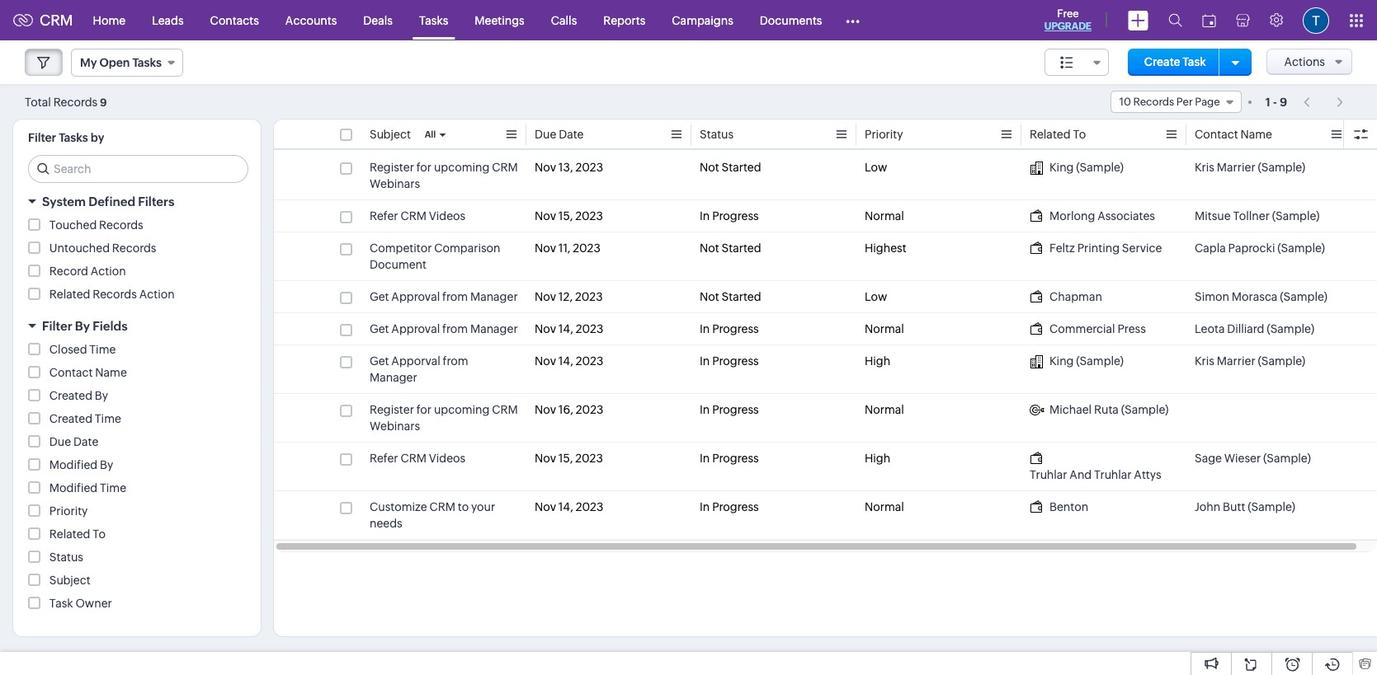 Task type: describe. For each thing, give the bounding box(es) containing it.
leota dilliard (sample) link
[[1195, 321, 1315, 338]]

My Open Tasks field
[[71, 49, 183, 77]]

my
[[80, 56, 97, 69]]

1 vertical spatial due
[[49, 436, 71, 449]]

reports
[[604, 14, 646, 27]]

0 vertical spatial status
[[700, 128, 734, 141]]

filters
[[138, 195, 174, 209]]

10 Records Per Page field
[[1111, 91, 1242, 113]]

crm link
[[13, 12, 73, 29]]

nov for chapman link at top
[[535, 291, 556, 304]]

not started for nov 11, 2023
[[700, 242, 761, 255]]

commercial press link
[[1030, 321, 1146, 338]]

document
[[370, 258, 427, 272]]

michael ruta (sample) link
[[1030, 402, 1169, 418]]

get approval from manager for nov 14, 2023
[[370, 323, 518, 336]]

press
[[1118, 323, 1146, 336]]

get approval from manager for nov 12, 2023
[[370, 291, 518, 304]]

system defined filters
[[42, 195, 174, 209]]

refer crm videos link for normal
[[370, 208, 466, 225]]

15, for high
[[559, 452, 573, 466]]

Other Modules field
[[836, 7, 871, 33]]

crm up competitor
[[401, 210, 427, 223]]

0 horizontal spatial status
[[49, 551, 83, 565]]

in for michael
[[700, 404, 710, 417]]

modified for modified time
[[49, 482, 98, 495]]

apporval
[[392, 355, 441, 368]]

tasks inside 'link'
[[419, 14, 448, 27]]

0 vertical spatial date
[[559, 128, 584, 141]]

9 for total records 9
[[100, 96, 107, 109]]

2023 for the benton link on the bottom of page
[[576, 501, 604, 514]]

in progress for king
[[700, 355, 759, 368]]

chapman link
[[1030, 289, 1103, 305]]

customize crm to your needs link
[[370, 499, 518, 532]]

2023 for high the king (sample) link
[[576, 355, 604, 368]]

simon
[[1195, 291, 1230, 304]]

high for truhlar and truhlar attys
[[865, 452, 891, 466]]

1 - 9
[[1266, 95, 1288, 109]]

documents link
[[747, 0, 836, 40]]

started for nov 12, 2023
[[722, 291, 761, 304]]

approval for nov 12, 2023
[[392, 291, 440, 304]]

0 vertical spatial related
[[1030, 128, 1071, 141]]

profile image
[[1303, 7, 1330, 33]]

created time
[[49, 413, 121, 426]]

dilliard
[[1228, 323, 1265, 336]]

progress for commercial
[[712, 323, 759, 336]]

search element
[[1159, 0, 1193, 40]]

1 vertical spatial contact name
[[49, 366, 127, 380]]

untouched
[[49, 242, 110, 255]]

leota dilliard (sample)
[[1195, 323, 1315, 336]]

0 vertical spatial contact name
[[1195, 128, 1273, 141]]

(sample) right ruta
[[1121, 404, 1169, 417]]

nov for the king (sample) link related to low
[[535, 161, 556, 174]]

in progress for truhlar
[[700, 452, 759, 466]]

-
[[1273, 95, 1278, 109]]

started for nov 13, 2023
[[722, 161, 761, 174]]

by for filter
[[75, 319, 90, 333]]

filter by fields button
[[13, 312, 261, 341]]

king for high
[[1050, 355, 1074, 368]]

marrier for low
[[1217, 161, 1256, 174]]

16,
[[559, 404, 574, 417]]

and
[[1070, 469, 1092, 482]]

record
[[49, 265, 88, 278]]

get approval from manager link for nov 12, 2023
[[370, 289, 518, 305]]

task inside button
[[1183, 55, 1206, 69]]

2023 for michael ruta (sample) link
[[576, 404, 604, 417]]

kris for low
[[1195, 161, 1215, 174]]

upcoming for nov 13, 2023
[[434, 161, 490, 174]]

record action
[[49, 265, 126, 278]]

1 vertical spatial contact
[[49, 366, 93, 380]]

home link
[[80, 0, 139, 40]]

campaigns
[[672, 14, 734, 27]]

commercial
[[1050, 323, 1116, 336]]

crm left 16,
[[492, 404, 518, 417]]

system defined filters button
[[13, 187, 261, 216]]

1 vertical spatial due date
[[49, 436, 98, 449]]

truhlar and truhlar attys
[[1030, 469, 1162, 482]]

reports link
[[590, 0, 659, 40]]

13,
[[559, 161, 573, 174]]

related records action
[[49, 288, 175, 301]]

competitor comparison document link
[[370, 240, 518, 273]]

size image
[[1061, 55, 1074, 70]]

michael
[[1050, 404, 1092, 417]]

2 truhlar from the left
[[1094, 469, 1132, 482]]

2023 for truhlar and truhlar attys link
[[575, 452, 603, 466]]

john butt (sample) link
[[1195, 499, 1296, 516]]

manager for low
[[470, 291, 518, 304]]

calls
[[551, 14, 577, 27]]

0 vertical spatial action
[[90, 265, 126, 278]]

records for 10
[[1134, 96, 1175, 108]]

1 vertical spatial date
[[73, 436, 98, 449]]

2023 for morlong associates link at the right of the page
[[575, 210, 603, 223]]

crm left 13,
[[492, 161, 518, 174]]

profile element
[[1293, 0, 1340, 40]]

progress for truhlar
[[712, 452, 759, 466]]

tasks link
[[406, 0, 462, 40]]

webinars for nov 16, 2023
[[370, 420, 420, 433]]

in for morlong
[[700, 210, 710, 223]]

chapman
[[1050, 291, 1103, 304]]

register for upcoming crm webinars for nov 16, 2023
[[370, 404, 518, 433]]

tollner
[[1233, 210, 1270, 223]]

capla
[[1195, 242, 1226, 255]]

michael ruta (sample)
[[1050, 404, 1169, 417]]

create
[[1145, 55, 1181, 69]]

refer for high
[[370, 452, 398, 466]]

get approval from manager link for nov 14, 2023
[[370, 321, 518, 338]]

6 in progress from the top
[[700, 501, 759, 514]]

crm left home
[[40, 12, 73, 29]]

filter for filter tasks by
[[28, 131, 56, 144]]

progress for king
[[712, 355, 759, 368]]

normal for morlong
[[865, 210, 904, 223]]

for for nov 13, 2023
[[417, 161, 432, 174]]

2023 for commercial press link
[[576, 323, 604, 336]]

crm inside customize crm to your needs
[[430, 501, 456, 514]]

king (sample) link for high
[[1030, 353, 1124, 370]]

paprocki
[[1229, 242, 1276, 255]]

competitor comparison document
[[370, 242, 501, 272]]

open
[[99, 56, 130, 69]]

page
[[1195, 96, 1220, 108]]

john butt (sample)
[[1195, 501, 1296, 514]]

morlong associates
[[1050, 210, 1155, 223]]

(sample) right paprocki
[[1278, 242, 1326, 255]]

1
[[1266, 95, 1271, 109]]

highest
[[865, 242, 907, 255]]

1 truhlar from the left
[[1030, 469, 1068, 482]]

in for commercial
[[700, 323, 710, 336]]

accounts
[[285, 14, 337, 27]]

crm up customize
[[401, 452, 427, 466]]

0 horizontal spatial task
[[49, 598, 73, 611]]

9 for 1 - 9
[[1280, 95, 1288, 109]]

create task button
[[1128, 49, 1223, 76]]

from for normal
[[442, 323, 468, 336]]

create task
[[1145, 55, 1206, 69]]

capla paprocki (sample) link
[[1195, 240, 1326, 257]]

task owner
[[49, 598, 112, 611]]

calendar image
[[1203, 14, 1217, 27]]

total records 9
[[25, 95, 107, 109]]

touched records
[[49, 219, 143, 232]]

14, for customize crm to your needs
[[559, 501, 574, 514]]

feltz printing service
[[1050, 242, 1162, 255]]

10
[[1120, 96, 1131, 108]]

0 horizontal spatial tasks
[[59, 131, 88, 144]]

register for nov 16, 2023
[[370, 404, 414, 417]]

by
[[91, 131, 104, 144]]

manager for high
[[370, 371, 417, 385]]

owner
[[76, 598, 112, 611]]

get apporval from manager link
[[370, 353, 518, 386]]

nov 15, 2023 for high
[[535, 452, 603, 466]]

from for low
[[442, 291, 468, 304]]

15, for normal
[[559, 210, 573, 223]]

king (sample) for high
[[1050, 355, 1124, 368]]

Search text field
[[29, 156, 248, 182]]

closed
[[49, 343, 87, 357]]

not for nov 12, 2023
[[700, 291, 719, 304]]

kris marrier (sample) for high
[[1195, 355, 1306, 368]]

(sample) right the wieser
[[1264, 452, 1311, 466]]

nov 14, 2023 for get apporval from manager
[[535, 355, 604, 368]]

(sample) up mitsue tollner (sample) "link" on the right of the page
[[1258, 161, 1306, 174]]

6 progress from the top
[[712, 501, 759, 514]]

sage
[[1195, 452, 1222, 466]]

1 horizontal spatial name
[[1241, 128, 1273, 141]]

(sample) right morasca
[[1280, 291, 1328, 304]]

not for nov 13, 2023
[[700, 161, 719, 174]]

ruta
[[1094, 404, 1119, 417]]

king (sample) for low
[[1050, 161, 1124, 174]]

per
[[1177, 96, 1193, 108]]

create menu image
[[1128, 10, 1149, 30]]

nov 13, 2023
[[535, 161, 603, 174]]

meetings
[[475, 14, 525, 27]]

started for nov 11, 2023
[[722, 242, 761, 255]]

campaigns link
[[659, 0, 747, 40]]

get apporval from manager
[[370, 355, 469, 385]]

not for nov 11, 2023
[[700, 242, 719, 255]]

king for low
[[1050, 161, 1074, 174]]

kris for high
[[1195, 355, 1215, 368]]

webinars for nov 13, 2023
[[370, 177, 420, 191]]

(sample) down simon morasca (sample)
[[1267, 323, 1315, 336]]

2 vertical spatial related
[[49, 528, 90, 541]]

needs
[[370, 518, 403, 531]]

nov for the benton link on the bottom of page
[[535, 501, 556, 514]]

2023 for the king (sample) link related to low
[[576, 161, 603, 174]]

in progress for commercial
[[700, 323, 759, 336]]



Task type: locate. For each thing, give the bounding box(es) containing it.
system
[[42, 195, 86, 209]]

nov for michael ruta (sample) link
[[535, 404, 556, 417]]

2 get from the top
[[370, 323, 389, 336]]

due up the nov 13, 2023
[[535, 128, 557, 141]]

records for untouched
[[112, 242, 156, 255]]

6 nov from the top
[[535, 355, 556, 368]]

register for upcoming crm webinars link down get apporval from manager link
[[370, 402, 518, 435]]

task right create
[[1183, 55, 1206, 69]]

9 inside total records 9
[[100, 96, 107, 109]]

tasks left by
[[59, 131, 88, 144]]

name
[[1241, 128, 1273, 141], [95, 366, 127, 380]]

king down commercial
[[1050, 355, 1074, 368]]

2 normal from the top
[[865, 323, 904, 336]]

1 vertical spatial started
[[722, 242, 761, 255]]

(sample) right butt
[[1248, 501, 1296, 514]]

get approval from manager up get apporval from manager link
[[370, 323, 518, 336]]

1 horizontal spatial tasks
[[132, 56, 162, 69]]

action up filter by fields dropdown button
[[139, 288, 175, 301]]

0 horizontal spatial priority
[[49, 505, 88, 518]]

webinars up competitor
[[370, 177, 420, 191]]

free
[[1058, 7, 1079, 20]]

nov 11, 2023
[[535, 242, 601, 255]]

0 vertical spatial not started
[[700, 161, 761, 174]]

nov 14, 2023 for customize crm to your needs
[[535, 501, 604, 514]]

low up highest
[[865, 161, 888, 174]]

marrier down dilliard at the right
[[1217, 355, 1256, 368]]

subject left all
[[370, 128, 411, 141]]

1 kris marrier (sample) link from the top
[[1195, 159, 1306, 176]]

search image
[[1169, 13, 1183, 27]]

1 nov from the top
[[535, 161, 556, 174]]

nov 15, 2023
[[535, 210, 603, 223], [535, 452, 603, 466]]

3 not from the top
[[700, 291, 719, 304]]

0 vertical spatial contact
[[1195, 128, 1239, 141]]

1 horizontal spatial truhlar
[[1094, 469, 1132, 482]]

0 vertical spatial modified
[[49, 459, 98, 472]]

contact down closed
[[49, 366, 93, 380]]

defined
[[89, 195, 135, 209]]

name down 1
[[1241, 128, 1273, 141]]

sage wieser (sample) link
[[1195, 451, 1311, 467]]

1 videos from the top
[[429, 210, 466, 223]]

2 horizontal spatial tasks
[[419, 14, 448, 27]]

1 kris marrier (sample) from the top
[[1195, 161, 1306, 174]]

refer crm videos for high
[[370, 452, 466, 466]]

in for truhlar
[[700, 452, 710, 466]]

customize
[[370, 501, 427, 514]]

3 started from the top
[[722, 291, 761, 304]]

subject up task owner
[[49, 574, 91, 588]]

subject
[[370, 128, 411, 141], [49, 574, 91, 588]]

time for closed time
[[89, 343, 116, 357]]

2 get approval from manager link from the top
[[370, 321, 518, 338]]

nov 14, 2023 for get approval from manager
[[535, 323, 604, 336]]

marrier up tollner on the right top of page
[[1217, 161, 1256, 174]]

refer crm videos link up competitor
[[370, 208, 466, 225]]

refer crm videos for normal
[[370, 210, 466, 223]]

15, down 16,
[[559, 452, 573, 466]]

documents
[[760, 14, 822, 27]]

1 vertical spatial nov 15, 2023
[[535, 452, 603, 466]]

2 vertical spatial manager
[[370, 371, 417, 385]]

nov down nov 12, 2023
[[535, 323, 556, 336]]

contacts
[[210, 14, 259, 27]]

0 horizontal spatial due date
[[49, 436, 98, 449]]

meetings link
[[462, 0, 538, 40]]

refer
[[370, 210, 398, 223], [370, 452, 398, 466]]

1 vertical spatial king (sample)
[[1050, 355, 1124, 368]]

3 not started from the top
[[700, 291, 761, 304]]

approval down document
[[392, 291, 440, 304]]

get approval from manager link down competitor comparison document link
[[370, 289, 518, 305]]

0 vertical spatial kris
[[1195, 161, 1215, 174]]

due date up modified by
[[49, 436, 98, 449]]

1 vertical spatial kris
[[1195, 355, 1215, 368]]

1 horizontal spatial due date
[[535, 128, 584, 141]]

nov 15, 2023 down nov 16, 2023
[[535, 452, 603, 466]]

filter tasks by
[[28, 131, 104, 144]]

by for modified
[[100, 459, 113, 472]]

refer crm videos link for high
[[370, 451, 466, 467]]

upcoming for nov 16, 2023
[[434, 404, 490, 417]]

1 vertical spatial kris marrier (sample) link
[[1195, 353, 1306, 370]]

in progress
[[700, 210, 759, 223], [700, 323, 759, 336], [700, 355, 759, 368], [700, 404, 759, 417], [700, 452, 759, 466], [700, 501, 759, 514]]

0 horizontal spatial name
[[95, 366, 127, 380]]

1 horizontal spatial related to
[[1030, 128, 1086, 141]]

closed time
[[49, 343, 116, 357]]

refer crm videos up customize
[[370, 452, 466, 466]]

2 for from the top
[[417, 404, 432, 417]]

records inside field
[[1134, 96, 1175, 108]]

1 get approval from manager from the top
[[370, 291, 518, 304]]

kris down leota
[[1195, 355, 1215, 368]]

time down fields
[[89, 343, 116, 357]]

2 progress from the top
[[712, 323, 759, 336]]

register for upcoming crm webinars down all
[[370, 161, 518, 191]]

3 nov from the top
[[535, 242, 556, 255]]

by inside dropdown button
[[75, 319, 90, 333]]

kris marrier (sample) link for low
[[1195, 159, 1306, 176]]

1 low from the top
[[865, 161, 888, 174]]

1 vertical spatial related to
[[49, 528, 106, 541]]

1 in progress from the top
[[700, 210, 759, 223]]

for for nov 16, 2023
[[417, 404, 432, 417]]

14, for get approval from manager
[[559, 323, 574, 336]]

untouched records
[[49, 242, 156, 255]]

register
[[370, 161, 414, 174], [370, 404, 414, 417]]

time for created time
[[95, 413, 121, 426]]

related down size icon at right
[[1030, 128, 1071, 141]]

manager down comparison
[[470, 291, 518, 304]]

2 14, from the top
[[559, 355, 574, 368]]

upgrade
[[1045, 21, 1092, 32]]

8 nov from the top
[[535, 452, 556, 466]]

nov left 12,
[[535, 291, 556, 304]]

1 for from the top
[[417, 161, 432, 174]]

refer up competitor
[[370, 210, 398, 223]]

0 vertical spatial name
[[1241, 128, 1273, 141]]

truhlar left the and
[[1030, 469, 1068, 482]]

king (sample) link for low
[[1030, 159, 1124, 176]]

1 from from the top
[[442, 291, 468, 304]]

0 horizontal spatial action
[[90, 265, 126, 278]]

0 vertical spatial register for upcoming crm webinars
[[370, 161, 518, 191]]

get up get apporval from manager
[[370, 323, 389, 336]]

2 register from the top
[[370, 404, 414, 417]]

1 refer crm videos link from the top
[[370, 208, 466, 225]]

0 vertical spatial created
[[49, 390, 92, 403]]

manager inside get apporval from manager
[[370, 371, 417, 385]]

2 register for upcoming crm webinars link from the top
[[370, 402, 518, 435]]

0 horizontal spatial contact
[[49, 366, 93, 380]]

videos for high
[[429, 452, 466, 466]]

printing
[[1078, 242, 1120, 255]]

tasks inside field
[[132, 56, 162, 69]]

2 in from the top
[[700, 323, 710, 336]]

by
[[75, 319, 90, 333], [95, 390, 108, 403], [100, 459, 113, 472]]

in progress for morlong
[[700, 210, 759, 223]]

1 vertical spatial for
[[417, 404, 432, 417]]

2 kris marrier (sample) from the top
[[1195, 355, 1306, 368]]

14,
[[559, 323, 574, 336], [559, 355, 574, 368], [559, 501, 574, 514]]

get approval from manager
[[370, 291, 518, 304], [370, 323, 518, 336]]

created down the created by
[[49, 413, 92, 426]]

1 horizontal spatial due
[[535, 128, 557, 141]]

crm
[[40, 12, 73, 29], [492, 161, 518, 174], [401, 210, 427, 223], [492, 404, 518, 417], [401, 452, 427, 466], [430, 501, 456, 514]]

2 vertical spatial get
[[370, 355, 389, 368]]

touched
[[49, 219, 97, 232]]

1 king (sample) from the top
[[1050, 161, 1124, 174]]

records down defined
[[99, 219, 143, 232]]

4 progress from the top
[[712, 404, 759, 417]]

1 vertical spatial upcoming
[[434, 404, 490, 417]]

marrier for high
[[1217, 355, 1256, 368]]

nov for high the king (sample) link
[[535, 355, 556, 368]]

0 horizontal spatial truhlar
[[1030, 469, 1068, 482]]

1 horizontal spatial task
[[1183, 55, 1206, 69]]

get inside get apporval from manager
[[370, 355, 389, 368]]

due up modified by
[[49, 436, 71, 449]]

register for upcoming crm webinars for nov 13, 2023
[[370, 161, 518, 191]]

kris
[[1195, 161, 1215, 174], [1195, 355, 1215, 368]]

2 webinars from the top
[[370, 420, 420, 433]]

1 nov 14, 2023 from the top
[[535, 323, 604, 336]]

1 king from the top
[[1050, 161, 1074, 174]]

1 started from the top
[[722, 161, 761, 174]]

kris marrier (sample) link up tollner on the right top of page
[[1195, 159, 1306, 176]]

normal for commercial
[[865, 323, 904, 336]]

time for modified time
[[100, 482, 126, 495]]

low down highest
[[865, 291, 888, 304]]

1 high from the top
[[865, 355, 891, 368]]

2 in progress from the top
[[700, 323, 759, 336]]

refer up customize
[[370, 452, 398, 466]]

date down created time
[[73, 436, 98, 449]]

videos up 'to'
[[429, 452, 466, 466]]

deals link
[[350, 0, 406, 40]]

kris marrier (sample) for low
[[1195, 161, 1306, 174]]

2 vertical spatial started
[[722, 291, 761, 304]]

3 in progress from the top
[[700, 355, 759, 368]]

due date up 13,
[[535, 128, 584, 141]]

1 vertical spatial modified
[[49, 482, 98, 495]]

approval for nov 14, 2023
[[392, 323, 440, 336]]

(sample) inside "link"
[[1273, 210, 1320, 223]]

register for upcoming crm webinars link for nov 16, 2023
[[370, 402, 518, 435]]

filter for filter by fields
[[42, 319, 72, 333]]

low for king (sample)
[[865, 161, 888, 174]]

get approval from manager link
[[370, 289, 518, 305], [370, 321, 518, 338]]

2 approval from the top
[[392, 323, 440, 336]]

1 vertical spatial get approval from manager link
[[370, 321, 518, 338]]

2 videos from the top
[[429, 452, 466, 466]]

competitor
[[370, 242, 432, 255]]

truhlar right the and
[[1094, 469, 1132, 482]]

kris marrier (sample) up tollner on the right top of page
[[1195, 161, 1306, 174]]

9 up by
[[100, 96, 107, 109]]

truhlar and truhlar attys link
[[1030, 451, 1179, 484]]

2 upcoming from the top
[[434, 404, 490, 417]]

leota
[[1195, 323, 1225, 336]]

1 vertical spatial by
[[95, 390, 108, 403]]

0 vertical spatial register
[[370, 161, 414, 174]]

2 vertical spatial tasks
[[59, 131, 88, 144]]

1 vertical spatial filter
[[42, 319, 72, 333]]

1 vertical spatial nov 14, 2023
[[535, 355, 604, 368]]

2 started from the top
[[722, 242, 761, 255]]

1 vertical spatial register for upcoming crm webinars
[[370, 404, 518, 433]]

navigation
[[1296, 90, 1353, 114]]

1 vertical spatial 15,
[[559, 452, 573, 466]]

upcoming down all
[[434, 161, 490, 174]]

modified time
[[49, 482, 126, 495]]

mitsue tollner (sample) link
[[1195, 208, 1320, 225]]

0 horizontal spatial contact name
[[49, 366, 127, 380]]

by up created time
[[95, 390, 108, 403]]

1 horizontal spatial 9
[[1280, 95, 1288, 109]]

register for upcoming crm webinars link
[[370, 159, 518, 192], [370, 402, 518, 435]]

2 vertical spatial 14,
[[559, 501, 574, 514]]

commercial press
[[1050, 323, 1146, 336]]

records down touched records
[[112, 242, 156, 255]]

4 in progress from the top
[[700, 404, 759, 417]]

0 vertical spatial kris marrier (sample)
[[1195, 161, 1306, 174]]

benton link
[[1030, 499, 1089, 516]]

1 vertical spatial king
[[1050, 355, 1074, 368]]

0 vertical spatial due date
[[535, 128, 584, 141]]

2 nov from the top
[[535, 210, 556, 223]]

(sample) right tollner on the right top of page
[[1273, 210, 1320, 223]]

created for created by
[[49, 390, 92, 403]]

deals
[[363, 14, 393, 27]]

fields
[[93, 319, 128, 333]]

records for total
[[53, 95, 98, 109]]

2 created from the top
[[49, 413, 92, 426]]

2023 for the feltz printing service link
[[573, 242, 601, 255]]

kris up mitsue
[[1195, 161, 1215, 174]]

by for created
[[95, 390, 108, 403]]

0 vertical spatial from
[[442, 291, 468, 304]]

2 marrier from the top
[[1217, 355, 1256, 368]]

7 nov from the top
[[535, 404, 556, 417]]

2 vertical spatial from
[[443, 355, 469, 368]]

3 in from the top
[[700, 355, 710, 368]]

0 horizontal spatial related to
[[49, 528, 106, 541]]

tasks right deals link at the top of the page
[[419, 14, 448, 27]]

0 horizontal spatial subject
[[49, 574, 91, 588]]

1 approval from the top
[[392, 291, 440, 304]]

nov for commercial press link
[[535, 323, 556, 336]]

attys
[[1134, 469, 1162, 482]]

1 vertical spatial priority
[[49, 505, 88, 518]]

nov for the feltz printing service link
[[535, 242, 556, 255]]

benton
[[1050, 501, 1089, 514]]

progress for michael
[[712, 404, 759, 417]]

register for upcoming crm webinars link for nov 13, 2023
[[370, 159, 518, 192]]

kris marrier (sample) link down dilliard at the right
[[1195, 353, 1306, 370]]

0 vertical spatial refer crm videos link
[[370, 208, 466, 225]]

12,
[[559, 291, 573, 304]]

1 get from the top
[[370, 291, 389, 304]]

action up "related records action"
[[90, 265, 126, 278]]

1 vertical spatial name
[[95, 366, 127, 380]]

0 vertical spatial king
[[1050, 161, 1074, 174]]

1 refer crm videos from the top
[[370, 210, 466, 223]]

9 right the '-'
[[1280, 95, 1288, 109]]

0 vertical spatial get approval from manager
[[370, 291, 518, 304]]

1 not started from the top
[[700, 161, 761, 174]]

2 from from the top
[[442, 323, 468, 336]]

2 vertical spatial time
[[100, 482, 126, 495]]

king (sample) up morlong associates link at the right of the page
[[1050, 161, 1124, 174]]

0 vertical spatial started
[[722, 161, 761, 174]]

3 normal from the top
[[865, 404, 904, 417]]

get for high
[[370, 355, 389, 368]]

feltz
[[1050, 242, 1075, 255]]

2 nov 15, 2023 from the top
[[535, 452, 603, 466]]

not started for nov 12, 2023
[[700, 291, 761, 304]]

nov 15, 2023 for normal
[[535, 210, 603, 223]]

contact name down page at the top right of the page
[[1195, 128, 1273, 141]]

1 15, from the top
[[559, 210, 573, 223]]

0 vertical spatial refer crm videos
[[370, 210, 466, 223]]

2 high from the top
[[865, 452, 891, 466]]

modified
[[49, 459, 98, 472], [49, 482, 98, 495]]

row group
[[274, 152, 1378, 541]]

to down modified time
[[93, 528, 106, 541]]

5 progress from the top
[[712, 452, 759, 466]]

register for upcoming crm webinars down get apporval from manager link
[[370, 404, 518, 433]]

0 vertical spatial nov 15, 2023
[[535, 210, 603, 223]]

1 refer from the top
[[370, 210, 398, 223]]

2 low from the top
[[865, 291, 888, 304]]

0 vertical spatial filter
[[28, 131, 56, 144]]

upcoming
[[434, 161, 490, 174], [434, 404, 490, 417]]

2 refer crm videos from the top
[[370, 452, 466, 466]]

9 nov from the top
[[535, 501, 556, 514]]

to down size icon at right
[[1073, 128, 1086, 141]]

from inside get apporval from manager
[[443, 355, 469, 368]]

1 vertical spatial approval
[[392, 323, 440, 336]]

1 webinars from the top
[[370, 177, 420, 191]]

wieser
[[1225, 452, 1261, 466]]

1 register for upcoming crm webinars link from the top
[[370, 159, 518, 192]]

kris marrier (sample) link for high
[[1195, 353, 1306, 370]]

1 modified from the top
[[49, 459, 98, 472]]

get left apporval
[[370, 355, 389, 368]]

records up fields
[[93, 288, 137, 301]]

status
[[700, 128, 734, 141], [49, 551, 83, 565]]

contact down page at the top right of the page
[[1195, 128, 1239, 141]]

2 modified from the top
[[49, 482, 98, 495]]

1 in from the top
[[700, 210, 710, 223]]

3 progress from the top
[[712, 355, 759, 368]]

low for chapman
[[865, 291, 888, 304]]

manager up get apporval from manager link
[[470, 323, 518, 336]]

filter inside dropdown button
[[42, 319, 72, 333]]

2023 for chapman link at top
[[575, 291, 603, 304]]

1 marrier from the top
[[1217, 161, 1256, 174]]

modified down modified by
[[49, 482, 98, 495]]

(sample) up morlong associates
[[1077, 161, 1124, 174]]

register for nov 13, 2023
[[370, 161, 414, 174]]

simon morasca (sample) link
[[1195, 289, 1328, 305]]

1 nov 15, 2023 from the top
[[535, 210, 603, 223]]

1 register from the top
[[370, 161, 414, 174]]

tasks right open on the top left of page
[[132, 56, 162, 69]]

butt
[[1223, 501, 1246, 514]]

2 kris marrier (sample) link from the top
[[1195, 353, 1306, 370]]

0 horizontal spatial to
[[93, 528, 106, 541]]

5 in progress from the top
[[700, 452, 759, 466]]

6 in from the top
[[700, 501, 710, 514]]

records for touched
[[99, 219, 143, 232]]

king (sample) link down commercial
[[1030, 353, 1124, 370]]

0 vertical spatial king (sample)
[[1050, 161, 1124, 174]]

high for king (sample)
[[865, 355, 891, 368]]

free upgrade
[[1045, 7, 1092, 32]]

modified for modified by
[[49, 459, 98, 472]]

2 not started from the top
[[700, 242, 761, 255]]

nov down nov 16, 2023
[[535, 452, 556, 466]]

10 records per page
[[1120, 96, 1220, 108]]

kris marrier (sample) down dilliard at the right
[[1195, 355, 1306, 368]]

2 vertical spatial not
[[700, 291, 719, 304]]

in progress for michael
[[700, 404, 759, 417]]

from down competitor comparison document link
[[442, 291, 468, 304]]

contact name
[[1195, 128, 1273, 141], [49, 366, 127, 380]]

calls link
[[538, 0, 590, 40]]

get down document
[[370, 291, 389, 304]]

1 vertical spatial not
[[700, 242, 719, 255]]

1 vertical spatial created
[[49, 413, 92, 426]]

1 kris from the top
[[1195, 161, 1215, 174]]

modified by
[[49, 459, 113, 472]]

get for low
[[370, 291, 389, 304]]

4 nov from the top
[[535, 291, 556, 304]]

2 nov 14, 2023 from the top
[[535, 355, 604, 368]]

14, for get apporval from manager
[[559, 355, 574, 368]]

2 get approval from manager from the top
[[370, 323, 518, 336]]

records for related
[[93, 288, 137, 301]]

create menu element
[[1118, 0, 1159, 40]]

refer crm videos up competitor
[[370, 210, 466, 223]]

5 nov from the top
[[535, 323, 556, 336]]

videos up comparison
[[429, 210, 466, 223]]

2 kris from the top
[[1195, 355, 1215, 368]]

created by
[[49, 390, 108, 403]]

service
[[1122, 242, 1162, 255]]

3 from from the top
[[443, 355, 469, 368]]

1 vertical spatial subject
[[49, 574, 91, 588]]

total
[[25, 95, 51, 109]]

nov left 13,
[[535, 161, 556, 174]]

filter up closed
[[42, 319, 72, 333]]

morasca
[[1232, 291, 1278, 304]]

mitsue
[[1195, 210, 1231, 223]]

2 refer from the top
[[370, 452, 398, 466]]

records up filter tasks by
[[53, 95, 98, 109]]

get for normal
[[370, 323, 389, 336]]

my open tasks
[[80, 56, 162, 69]]

0 vertical spatial refer
[[370, 210, 398, 223]]

0 vertical spatial webinars
[[370, 177, 420, 191]]

1 horizontal spatial date
[[559, 128, 584, 141]]

0 vertical spatial task
[[1183, 55, 1206, 69]]

row group containing register for upcoming crm webinars
[[274, 152, 1378, 541]]

0 vertical spatial priority
[[865, 128, 903, 141]]

from up get apporval from manager link
[[442, 323, 468, 336]]

1 horizontal spatial subject
[[370, 128, 411, 141]]

(sample) down commercial press
[[1077, 355, 1124, 368]]

related to down size icon at right
[[1030, 128, 1086, 141]]

feltz printing service link
[[1030, 240, 1162, 257]]

1 vertical spatial get approval from manager
[[370, 323, 518, 336]]

1 vertical spatial from
[[442, 323, 468, 336]]

nov for morlong associates link at the right of the page
[[535, 210, 556, 223]]

modified up modified time
[[49, 459, 98, 472]]

all
[[425, 130, 436, 139]]

videos
[[429, 210, 466, 223], [429, 452, 466, 466]]

kris marrier (sample) link
[[1195, 159, 1306, 176], [1195, 353, 1306, 370]]

to
[[458, 501, 469, 514]]

normal for michael
[[865, 404, 904, 417]]

not
[[700, 161, 719, 174], [700, 242, 719, 255], [700, 291, 719, 304]]

1 vertical spatial action
[[139, 288, 175, 301]]

None field
[[1045, 49, 1109, 76]]

progress for morlong
[[712, 210, 759, 223]]

2 king (sample) link from the top
[[1030, 353, 1124, 370]]

nov 14, 2023
[[535, 323, 604, 336], [535, 355, 604, 368], [535, 501, 604, 514]]

1 14, from the top
[[559, 323, 574, 336]]

3 nov 14, 2023 from the top
[[535, 501, 604, 514]]

related down record
[[49, 288, 90, 301]]

2 king (sample) from the top
[[1050, 355, 1124, 368]]

refer crm videos link up customize
[[370, 451, 466, 467]]

from for high
[[443, 355, 469, 368]]

0 horizontal spatial due
[[49, 436, 71, 449]]

4 normal from the top
[[865, 501, 904, 514]]

1 horizontal spatial priority
[[865, 128, 903, 141]]

contacts link
[[197, 0, 272, 40]]

refer for normal
[[370, 210, 398, 223]]

3 14, from the top
[[559, 501, 574, 514]]

mitsue tollner (sample)
[[1195, 210, 1320, 223]]

king (sample) link up 'morlong'
[[1030, 159, 1124, 176]]

by up closed time on the bottom left of the page
[[75, 319, 90, 333]]

nov right your
[[535, 501, 556, 514]]

1 vertical spatial tasks
[[132, 56, 162, 69]]

0 vertical spatial get approval from manager link
[[370, 289, 518, 305]]

due
[[535, 128, 557, 141], [49, 436, 71, 449]]

(sample) down leota dilliard (sample) link
[[1258, 355, 1306, 368]]

1 vertical spatial high
[[865, 452, 891, 466]]

register down get apporval from manager
[[370, 404, 414, 417]]

time down the created by
[[95, 413, 121, 426]]

home
[[93, 14, 126, 27]]

2 register for upcoming crm webinars from the top
[[370, 404, 518, 433]]

1 created from the top
[[49, 390, 92, 403]]

1 vertical spatial manager
[[470, 323, 518, 336]]

1 horizontal spatial to
[[1073, 128, 1086, 141]]

manager down apporval
[[370, 371, 417, 385]]

1 vertical spatial to
[[93, 528, 106, 541]]

time down modified by
[[100, 482, 126, 495]]

1 vertical spatial time
[[95, 413, 121, 426]]

2 king from the top
[[1050, 355, 1074, 368]]

2 15, from the top
[[559, 452, 573, 466]]

filter down the total
[[28, 131, 56, 144]]

nov 12, 2023
[[535, 291, 603, 304]]

0 vertical spatial 15,
[[559, 210, 573, 223]]

register up competitor
[[370, 161, 414, 174]]

2 refer crm videos link from the top
[[370, 451, 466, 467]]

1 vertical spatial related
[[49, 288, 90, 301]]

date up the nov 13, 2023
[[559, 128, 584, 141]]

1 vertical spatial webinars
[[370, 420, 420, 433]]

4 in from the top
[[700, 404, 710, 417]]

1 progress from the top
[[712, 210, 759, 223]]

3 get from the top
[[370, 355, 389, 368]]

0 vertical spatial king (sample) link
[[1030, 159, 1124, 176]]

in
[[700, 210, 710, 223], [700, 323, 710, 336], [700, 355, 710, 368], [700, 404, 710, 417], [700, 452, 710, 466], [700, 501, 710, 514]]

1 vertical spatial low
[[865, 291, 888, 304]]

1 upcoming from the top
[[434, 161, 490, 174]]

created for created time
[[49, 413, 92, 426]]

videos for normal
[[429, 210, 466, 223]]

nov left 11,
[[535, 242, 556, 255]]

2 vertical spatial nov 14, 2023
[[535, 501, 604, 514]]

1 get approval from manager link from the top
[[370, 289, 518, 305]]

0 vertical spatial to
[[1073, 128, 1086, 141]]



Task type: vqa. For each thing, say whether or not it's contained in the screenshot.


